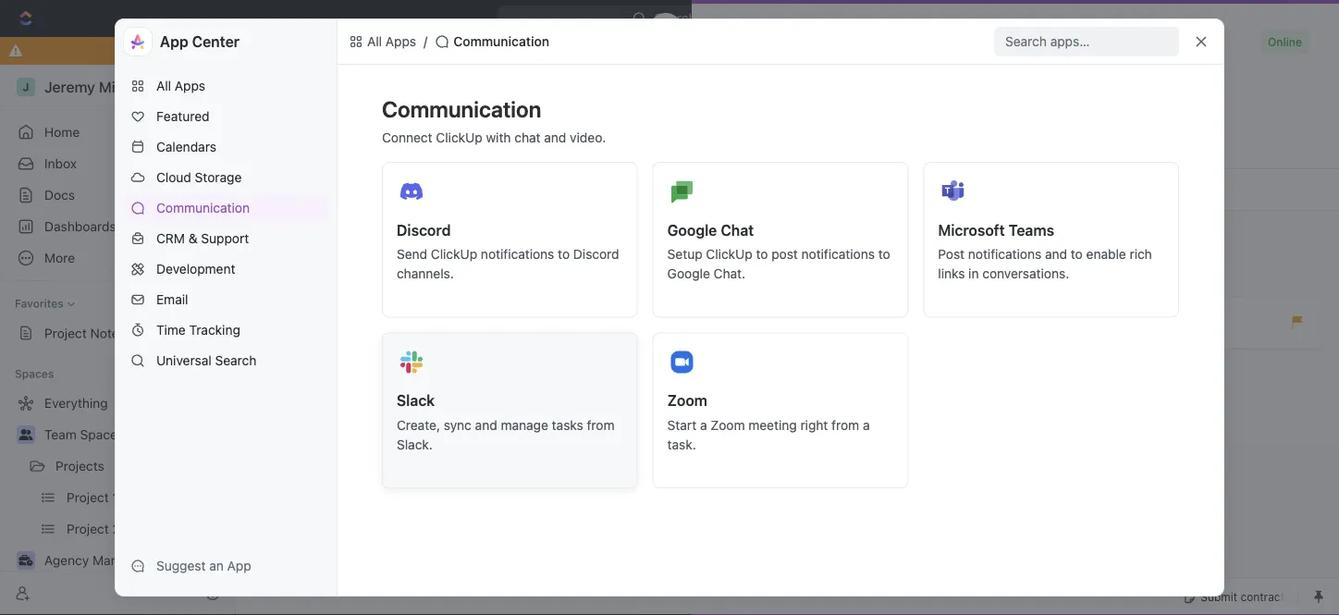 Task type: vqa. For each thing, say whether or not it's contained in the screenshot.
the Communication
yes



Task type: locate. For each thing, give the bounding box(es) containing it.
2 vertical spatial space
[[80, 427, 117, 442]]

space inside button
[[916, 159, 954, 174]]

miller
[[991, 268, 1020, 281]]

user group image
[[19, 429, 33, 440]]

teams
[[1009, 221, 1054, 239]]

2 vertical spatial communication
[[156, 200, 250, 216]]

0 horizontal spatial agency management
[[44, 553, 171, 568]]

1 vertical spatial new
[[886, 159, 913, 174]]

new for new space
[[886, 159, 913, 174]]

0 horizontal spatial agency
[[44, 553, 89, 568]]

1 vertical spatial all apps
[[156, 78, 205, 93]]

campaign
[[878, 323, 936, 338]]

0 vertical spatial discord
[[397, 221, 451, 239]]

0 horizontal spatial business time image
[[19, 555, 33, 566]]

1 vertical spatial enable
[[1086, 246, 1126, 262]]

in left your
[[1098, 183, 1107, 196]]

from right tasks
[[587, 417, 615, 432]]

0 horizontal spatial from
[[587, 417, 615, 432]]

communication up with
[[382, 96, 541, 122]]

not
[[1074, 268, 1091, 281]]

1 horizontal spatial agency
[[749, 304, 785, 316]]

1 horizontal spatial new
[[1078, 11, 1105, 26]]

2 a from the left
[[863, 417, 870, 432]]

1 horizontal spatial agency management
[[1053, 268, 1182, 283]]

home
[[44, 124, 80, 140]]

manage
[[501, 417, 548, 432]]

team space
[[1053, 231, 1127, 246], [44, 427, 117, 442]]

agency management inside tree
[[44, 553, 171, 568]]

all apps link up featured 'link'
[[123, 71, 329, 101]]

suggest
[[156, 558, 206, 573]]

0 horizontal spatial management
[[93, 553, 171, 568]]

1 vertical spatial agency
[[749, 304, 785, 316]]

/ inside communication dialog
[[424, 34, 428, 49]]

discord up 'send' on the left
[[397, 221, 451, 239]]

development
[[156, 261, 235, 277]]

business time image
[[1023, 270, 1037, 281], [19, 555, 33, 566]]

lqhim image
[[349, 34, 363, 49]]

a right start
[[700, 417, 707, 432]]

spaces up shown
[[1072, 157, 1126, 177]]

0 horizontal spatial /
[[424, 34, 428, 49]]

2 horizontal spatial management
[[1102, 268, 1182, 283]]

discord
[[397, 221, 451, 239], [573, 246, 619, 262]]

/ left lqhim image
[[424, 34, 428, 49]]

universal search
[[156, 353, 257, 368]]

1 horizontal spatial /
[[858, 304, 861, 316]]

to inside discord send clickup notifications to discord channels.
[[558, 246, 570, 262]]

2 horizontal spatial notifications
[[968, 246, 1042, 262]]

communication up crm & support
[[156, 200, 250, 216]]

/ up media
[[858, 304, 861, 316]]

docs
[[44, 187, 75, 203]]

zoom start a zoom meeting right from a task.
[[667, 392, 870, 452]]

clickup
[[436, 129, 483, 145], [431, 246, 477, 262], [706, 246, 753, 262]]

app inside suggest an app button
[[227, 558, 251, 573]]

discord left setup
[[573, 246, 619, 262]]

scheduled
[[1123, 268, 1178, 281]]

1 horizontal spatial zoom
[[711, 417, 745, 432]]

3 notifications from the left
[[968, 246, 1042, 262]]

1 notifications from the left
[[481, 246, 554, 262]]

spaces for all spaces joined
[[593, 408, 631, 421]]

cloud storage
[[156, 170, 242, 185]]

in inside visible spaces spaces shown in your left sidebar.
[[1098, 183, 1107, 196]]

agency management
[[1053, 268, 1182, 283], [44, 553, 171, 568]]

2 horizontal spatial space
[[1089, 231, 1127, 246]]

1 vertical spatial all apps link
[[123, 71, 329, 101]]

team up have
[[1053, 231, 1086, 246]]

0 vertical spatial enable
[[568, 43, 609, 58]]

zoom left meeting
[[711, 417, 745, 432]]

upgrade
[[983, 11, 1036, 26]]

0 horizontal spatial notifications
[[481, 246, 554, 262]]

1 from from the left
[[587, 417, 615, 432]]

0 vertical spatial all apps
[[367, 34, 416, 49]]

featured link
[[123, 102, 329, 131]]

enable inside microsoft teams post notifications and to enable rich links in conversations.
[[1086, 246, 1126, 262]]

space up been
[[1089, 231, 1127, 246]]

new up search... button
[[886, 159, 913, 174]]

0 horizontal spatial enable
[[568, 43, 609, 58]]

0 horizontal spatial all apps link
[[123, 71, 329, 101]]

all up featured at top left
[[156, 78, 171, 93]]

0 vertical spatial new
[[1078, 11, 1105, 26]]

incoming closed-won deals link
[[995, 304, 1131, 316]]

apps left lqhim image
[[386, 34, 416, 49]]

1 horizontal spatial a
[[863, 417, 870, 432]]

google chat setup clickup to post notifications to google chat.
[[667, 221, 890, 281]]

project notes
[[44, 326, 126, 341]]

docs link
[[7, 180, 228, 210]]

suggest an app
[[156, 558, 251, 573]]

team inside sidebar navigation
[[44, 427, 77, 442]]

Search apps… field
[[1005, 31, 1172, 53]]

spaces down connect
[[315, 150, 404, 181]]

favorites button
[[7, 292, 82, 314]]

space up projects link
[[80, 427, 117, 442]]

1 vertical spatial zoom
[[711, 417, 745, 432]]

spaces left joined
[[593, 408, 631, 421]]

1 vertical spatial and
[[1045, 246, 1067, 262]]

social
[[801, 323, 836, 338]]

in right links
[[969, 266, 979, 281]]

2 google from the top
[[667, 266, 710, 281]]

1 horizontal spatial notifications
[[802, 246, 875, 262]]

all
[[367, 34, 382, 49], [156, 78, 171, 93], [277, 150, 309, 181], [576, 408, 590, 421]]

and right chat
[[544, 129, 566, 145]]

2 horizontal spatial agency
[[1053, 268, 1098, 283]]

tree containing team space
[[7, 388, 228, 615]]

to
[[553, 43, 565, 58], [558, 246, 570, 262], [756, 246, 768, 262], [878, 246, 890, 262], [1071, 246, 1083, 262], [936, 268, 946, 281]]

create,
[[397, 417, 440, 432]]

jm
[[736, 43, 766, 68]]

search... up notifications?
[[654, 11, 707, 26]]

1 vertical spatial apps
[[175, 78, 205, 93]]

online
[[1268, 35, 1302, 48]]

/ left incoming
[[985, 304, 988, 316]]

0 horizontal spatial in
[[969, 266, 979, 281]]

universal
[[156, 353, 212, 368]]

management left an
[[93, 553, 171, 568]]

clickup up channels.
[[431, 246, 477, 262]]

1 horizontal spatial enable
[[1086, 246, 1126, 262]]

clickup left with
[[436, 129, 483, 145]]

1 horizontal spatial management
[[788, 304, 851, 316]]

new space
[[886, 159, 954, 174]]

space up search... button
[[916, 159, 954, 174]]

0 vertical spatial and
[[544, 129, 566, 145]]

space
[[916, 159, 954, 174], [1089, 231, 1127, 246], [80, 427, 117, 442]]

1 horizontal spatial search...
[[901, 198, 954, 214]]

1 vertical spatial in
[[969, 266, 979, 281]]

notes
[[90, 326, 126, 341]]

1 horizontal spatial discord
[[573, 246, 619, 262]]

all apps link left lqhim image
[[345, 31, 420, 53]]

0 vertical spatial team
[[1053, 231, 1086, 246]]

0 vertical spatial google
[[667, 221, 717, 239]]

setup
[[667, 246, 703, 262]]

1 vertical spatial business time image
[[19, 555, 33, 566]]

communication
[[453, 34, 549, 49], [382, 96, 541, 122], [156, 200, 250, 216]]

0 horizontal spatial team
[[44, 427, 77, 442]]

zoom up start
[[667, 392, 708, 409]]

clickup inside communication connect clickup with chat and video.
[[436, 129, 483, 145]]

channels.
[[397, 266, 454, 281]]

2 notifications from the left
[[802, 246, 875, 262]]

spaces down the project
[[15, 367, 54, 380]]

a right right
[[863, 417, 870, 432]]

projects
[[55, 458, 104, 474]]

business time image inside tree
[[19, 555, 33, 566]]

communication inside communication connect clickup with chat and video.
[[382, 96, 541, 122]]

tree
[[7, 388, 228, 615]]

app
[[160, 33, 188, 50], [227, 558, 251, 573]]

0 horizontal spatial new
[[886, 159, 913, 174]]

management down rich
[[1102, 268, 1182, 283]]

sidebar.
[[1156, 183, 1198, 196]]

communication right lqhim image
[[453, 34, 549, 49]]

all spaces joined
[[576, 408, 666, 421]]

apps
[[386, 34, 416, 49], [175, 78, 205, 93]]

2 vertical spatial management
[[93, 553, 171, 568]]

spaces
[[315, 150, 404, 181], [1072, 157, 1126, 177], [1019, 183, 1058, 196], [15, 367, 54, 380], [593, 408, 631, 421]]

microsoft teams post notifications and to enable rich links in conversations.
[[938, 221, 1152, 281]]

new up search apps… field
[[1078, 11, 1105, 26]]

/
[[424, 34, 428, 49], [858, 304, 861, 316], [985, 304, 988, 316]]

agency inside agency management link
[[44, 553, 89, 568]]

app right an
[[227, 558, 251, 573]]

universal search link
[[123, 346, 329, 376]]

0 vertical spatial zoom
[[667, 392, 708, 409]]

0 vertical spatial all apps link
[[345, 31, 420, 53]]

1 horizontal spatial space
[[916, 159, 954, 174]]

search... inside search... button
[[901, 198, 954, 214]]

from inside slack create, sync and manage tasks from slack.
[[587, 417, 615, 432]]

0 horizontal spatial and
[[475, 417, 497, 432]]

team space up projects
[[44, 427, 117, 442]]

clickup inside google chat setup clickup to post notifications to google chat.
[[706, 246, 753, 262]]

1 horizontal spatial in
[[1098, 183, 1107, 196]]

team space up not
[[1053, 231, 1127, 246]]

1 horizontal spatial all apps link
[[345, 31, 420, 53]]

lqhim image
[[435, 34, 450, 49]]

from for zoom
[[832, 417, 859, 432]]

time
[[156, 322, 186, 338]]

space inside tree
[[80, 427, 117, 442]]

2 horizontal spatial and
[[1045, 246, 1067, 262]]

all right storage
[[277, 150, 309, 181]]

new for new
[[1078, 11, 1105, 26]]

app left center
[[160, 33, 188, 50]]

clickup up chat. in the top right of the page
[[706, 246, 753, 262]]

featured
[[156, 109, 210, 124]]

-
[[792, 323, 798, 338]]

management inside tree
[[93, 553, 171, 568]]

notifications inside microsoft teams post notifications and to enable rich links in conversations.
[[968, 246, 1042, 262]]

all apps right lqhim icon
[[367, 34, 416, 49]]

user group image
[[1023, 233, 1037, 244]]

communication dialog
[[115, 18, 1225, 597]]

0 horizontal spatial team space
[[44, 427, 117, 442]]

projects link
[[55, 451, 176, 481]]

0 horizontal spatial a
[[700, 417, 707, 432]]

google down setup
[[667, 266, 710, 281]]

from right right
[[832, 417, 859, 432]]

slack.
[[397, 437, 433, 452]]

clickup inside discord send clickup notifications to discord channels.
[[431, 246, 477, 262]]

project notes link
[[7, 318, 228, 348]]

google up setup
[[667, 221, 717, 239]]

browser
[[613, 43, 662, 58]]

1 vertical spatial search...
[[901, 198, 954, 214]]

0 vertical spatial app
[[160, 33, 188, 50]]

connect
[[382, 129, 433, 145]]

1 vertical spatial app
[[227, 558, 251, 573]]

all apps up featured at top left
[[156, 78, 205, 93]]

new
[[1078, 11, 1105, 26], [886, 159, 913, 174]]

1 a from the left
[[700, 417, 707, 432]]

and right the sync
[[475, 417, 497, 432]]

crm & support
[[156, 231, 249, 246]]

that
[[1023, 268, 1043, 281]]

notifications inside discord send clickup notifications to discord channels.
[[481, 246, 554, 262]]

chat
[[721, 221, 754, 239]]

tree inside sidebar navigation
[[7, 388, 228, 615]]

1 vertical spatial discord
[[573, 246, 619, 262]]

time tracking
[[156, 322, 240, 338]]

notifications?
[[666, 43, 748, 58]]

clickup for communication
[[436, 129, 483, 145]]

1 horizontal spatial app
[[227, 558, 251, 573]]

from inside zoom start a zoom meeting right from a task.
[[832, 417, 859, 432]]

2 from from the left
[[832, 417, 859, 432]]

engagements
[[912, 304, 978, 316]]

and up have
[[1045, 246, 1067, 262]]

an
[[209, 558, 224, 573]]

0 vertical spatial business time image
[[1023, 270, 1037, 281]]

1 horizontal spatial and
[[544, 129, 566, 145]]

1 vertical spatial management
[[788, 304, 851, 316]]

0 vertical spatial agency management
[[1053, 268, 1182, 283]]

search... down new space
[[901, 198, 954, 214]]

2 vertical spatial and
[[475, 417, 497, 432]]

0 horizontal spatial space
[[80, 427, 117, 442]]

1 horizontal spatial team space
[[1053, 231, 1127, 246]]

management inside agency management / postsale engagements / incoming closed-won deals wikido - social media campaign
[[788, 304, 851, 316]]

dashboards
[[44, 219, 116, 234]]

in inside microsoft teams post notifications and to enable rich links in conversations.
[[969, 266, 979, 281]]

agency management link
[[44, 546, 224, 575]]

you
[[494, 43, 516, 58]]

unscheduled
[[710, 232, 791, 247]]

0 vertical spatial in
[[1098, 183, 1107, 196]]

1 vertical spatial agency management
[[44, 553, 171, 568]]

2 vertical spatial agency
[[44, 553, 89, 568]]

0 vertical spatial search...
[[654, 11, 707, 26]]

management up social
[[788, 304, 851, 316]]

inbox
[[44, 156, 77, 171]]

1 vertical spatial google
[[667, 266, 710, 281]]

media
[[839, 323, 875, 338]]

0 vertical spatial apps
[[386, 34, 416, 49]]

1 vertical spatial team
[[44, 427, 77, 442]]

enable left "browser"
[[568, 43, 609, 58]]

sidebar navigation
[[0, 65, 236, 615]]

1 vertical spatial team space
[[44, 427, 117, 442]]

0 vertical spatial space
[[916, 159, 954, 174]]

links
[[938, 266, 965, 281]]

1 horizontal spatial from
[[832, 417, 859, 432]]

0 vertical spatial management
[[1102, 268, 1182, 283]]

enable up been
[[1086, 246, 1126, 262]]

1 vertical spatial communication
[[382, 96, 541, 122]]

notifications
[[481, 246, 554, 262], [802, 246, 875, 262], [968, 246, 1042, 262]]

search...
[[654, 11, 707, 26], [901, 198, 954, 214]]

team right user group image
[[44, 427, 77, 442]]

2 horizontal spatial /
[[985, 304, 988, 316]]

microsoft
[[938, 221, 1005, 239]]

tasks
[[552, 417, 583, 432]]

apps up featured at top left
[[175, 78, 205, 93]]



Task type: describe. For each thing, give the bounding box(es) containing it.
closed-
[[1042, 304, 1080, 316]]

all spaces
[[277, 150, 404, 181]]

app center
[[160, 33, 240, 50]]

and inside communication connect clickup with chat and video.
[[544, 129, 566, 145]]

all right lqhim icon
[[367, 34, 382, 49]]

joined
[[634, 408, 666, 421]]

crm & support link
[[123, 224, 329, 253]]

want
[[520, 43, 549, 58]]

email
[[156, 292, 188, 307]]

project
[[44, 326, 87, 341]]

1 horizontal spatial team
[[1053, 231, 1086, 246]]

been
[[1094, 268, 1120, 281]]

spaces inside sidebar navigation
[[15, 367, 54, 380]]

video.
[[570, 129, 606, 145]]

deals
[[1104, 304, 1131, 316]]

time tracking link
[[123, 315, 329, 345]]

and inside microsoft teams post notifications and to enable rich links in conversations.
[[1045, 246, 1067, 262]]

communication connect clickup with chat and video.
[[382, 96, 606, 145]]

0 vertical spatial team space
[[1053, 231, 1127, 246]]

spaces down visible
[[1019, 183, 1058, 196]]

calendars link
[[123, 132, 329, 162]]

agency management / postsale engagements / incoming closed-won deals wikido - social media campaign
[[749, 304, 1131, 338]]

calendars
[[156, 139, 216, 154]]

start
[[667, 417, 697, 432]]

to inside microsoft teams post notifications and to enable rich links in conversations.
[[1071, 246, 1083, 262]]

visible spaces spaces shown in your left sidebar.
[[1019, 157, 1198, 196]]

team space inside team space link
[[44, 427, 117, 442]]

task.
[[667, 437, 696, 452]]

all right manage
[[576, 408, 590, 421]]

rich
[[1130, 246, 1152, 262]]

discord send clickup notifications to discord channels.
[[397, 221, 619, 281]]

conversations.
[[983, 266, 1069, 281]]

0 horizontal spatial zoom
[[667, 392, 708, 409]]

wikido - social media campaign link
[[745, 315, 1271, 346]]

left
[[1136, 183, 1153, 196]]

suggest an app button
[[123, 551, 329, 581]]

cloud
[[156, 170, 191, 185]]

post
[[772, 246, 798, 262]]

support
[[201, 231, 249, 246]]

postsale engagements link
[[867, 304, 978, 316]]

0 horizontal spatial search...
[[654, 11, 707, 26]]

assigned
[[886, 268, 933, 281]]

1 horizontal spatial apps
[[386, 34, 416, 49]]

chat
[[515, 129, 541, 145]]

with
[[486, 129, 511, 145]]

cloud storage link
[[123, 163, 329, 192]]

⌘k
[[814, 11, 834, 26]]

0 vertical spatial agency
[[1053, 268, 1098, 283]]

jeremy
[[950, 268, 988, 281]]

slack create, sync and manage tasks from slack.
[[397, 392, 615, 452]]

visible
[[1019, 157, 1068, 177]]

incoming
[[995, 304, 1039, 316]]

do you want to enable browser notifications?
[[474, 43, 752, 58]]

storage
[[195, 170, 242, 185]]

from for slack
[[587, 417, 615, 432]]

chat.
[[714, 266, 746, 281]]

new space button
[[858, 152, 965, 181]]

tasks
[[854, 268, 883, 281]]

0 horizontal spatial apps
[[175, 78, 205, 93]]

0 horizontal spatial discord
[[397, 221, 451, 239]]

spaces for visible spaces spaces shown in your left sidebar.
[[1072, 157, 1126, 177]]

0 horizontal spatial all apps
[[156, 78, 205, 93]]

and inside slack create, sync and manage tasks from slack.
[[475, 417, 497, 432]]

shown
[[1061, 183, 1094, 196]]

won
[[1080, 304, 1101, 316]]

0 horizontal spatial app
[[160, 33, 188, 50]]

post
[[938, 246, 965, 262]]

communication inside "communication" link
[[156, 200, 250, 216]]

communication link
[[123, 193, 329, 223]]

0 vertical spatial communication
[[453, 34, 549, 49]]

tasks assigned to jeremy miller that have not been scheduled
[[854, 268, 1178, 281]]

send
[[397, 246, 427, 262]]

1 google from the top
[[667, 221, 717, 239]]

search
[[215, 353, 257, 368]]

clickup for discord
[[431, 246, 477, 262]]

notifications inside google chat setup clickup to post notifications to google chat.
[[802, 246, 875, 262]]

1 horizontal spatial all apps
[[367, 34, 416, 49]]

favorites
[[15, 297, 64, 310]]

1 horizontal spatial business time image
[[1023, 270, 1037, 281]]

postsale
[[867, 304, 910, 316]]

do
[[474, 43, 491, 58]]

agency inside agency management / postsale engagements / incoming closed-won deals wikido - social media campaign
[[749, 304, 785, 316]]

1 vertical spatial space
[[1089, 231, 1127, 246]]

development link
[[123, 254, 329, 284]]

inbox link
[[7, 149, 228, 179]]

wikido
[[749, 323, 789, 338]]

new button
[[1052, 4, 1116, 33]]

notifications for microsoft teams
[[968, 246, 1042, 262]]

team space link
[[44, 420, 224, 450]]

email link
[[123, 285, 329, 314]]

home link
[[7, 117, 228, 147]]

spaces for all spaces
[[315, 150, 404, 181]]

notifications for discord
[[481, 246, 554, 262]]

search... button
[[875, 191, 965, 221]]

tracking
[[189, 322, 240, 338]]



